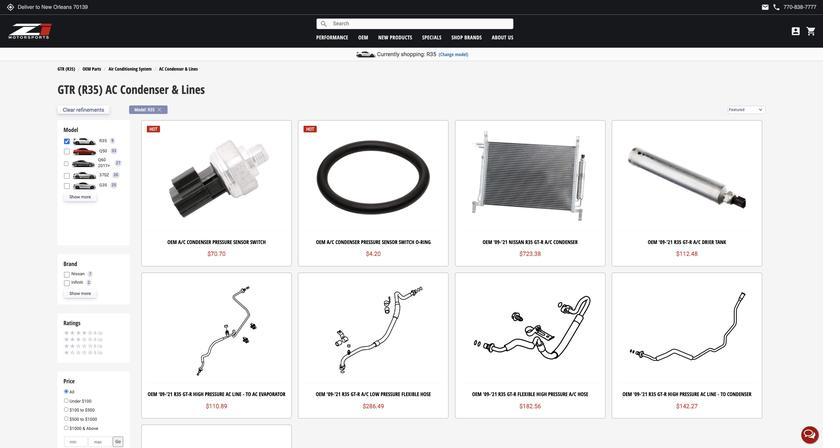 Task type: describe. For each thing, give the bounding box(es) containing it.
more for brand
[[81, 291, 91, 296]]

ring
[[421, 239, 431, 246]]

air conditioning system
[[109, 66, 152, 72]]

'21 for oem '09-'21 r35 gt-r a/c drier tank
[[667, 239, 673, 246]]

shopping_cart link
[[805, 26, 817, 37]]

air
[[109, 66, 114, 72]]

- for condenser
[[718, 391, 720, 398]]

370z
[[99, 173, 109, 178]]

clear
[[63, 107, 75, 113]]

27
[[116, 161, 121, 165]]

mail phone
[[762, 3, 781, 11]]

oem for oem '09-'21 r35 gt-r high pressure ac line - to condenser
[[623, 391, 633, 398]]

line for condenser
[[708, 391, 717, 398]]

oem '09-'21 r35 gt-r high pressure ac line - to ac evaporator
[[148, 391, 286, 398]]

brands
[[465, 34, 482, 41]]

& up for 2 & up element
[[94, 344, 103, 349]]

- for ac
[[243, 391, 245, 398]]

'09- for oem '09-'21 r35 gt-r a/c drier tank
[[659, 239, 667, 246]]

hose for oem '09-'21 r35 gt-r flexible high pressure a/c hose
[[578, 391, 589, 398]]

model: r35 close
[[134, 107, 162, 113]]

r for oem '09-'21 r35 gt-r high pressure ac line - to condenser
[[665, 391, 667, 398]]

$286.49
[[363, 403, 385, 410]]

min number field
[[64, 437, 88, 448]]

account_box
[[791, 26, 802, 37]]

25
[[112, 183, 116, 188]]

$500 to $1000
[[69, 417, 97, 422]]

clear refinements
[[63, 107, 104, 113]]

gt- for oem '09-'21 r35 gt-r high pressure ac line - to condenser
[[658, 391, 665, 398]]

phone
[[773, 3, 781, 11]]

2 & up element
[[64, 343, 123, 350]]

new products link
[[379, 34, 413, 41]]

oem '09-'21 r35 gt-r a/c drier tank
[[649, 239, 727, 246]]

currently
[[378, 51, 400, 58]]

performance
[[317, 34, 349, 41]]

close
[[157, 107, 162, 113]]

switch for oem a/c condenser pressure sensor switch
[[250, 239, 266, 246]]

my_location
[[7, 3, 14, 11]]

$112.48
[[677, 251, 698, 258]]

switch for oem a/c condenser pressure sensor switch o-ring
[[399, 239, 415, 246]]

33
[[112, 149, 116, 153]]

gtr (r35) link
[[58, 66, 75, 72]]

oem for oem a/c condenser pressure sensor switch
[[168, 239, 177, 246]]

9
[[111, 139, 114, 143]]

tank
[[716, 239, 727, 246]]

2 flexible from the left
[[518, 391, 536, 398]]

nissan 370z z34 2009 2010 2011 2012 2013 2014 2015 2016 2017 2018 2019 3.7l vq37vhr vhr nismo z1 motorsports image
[[71, 171, 98, 180]]

oem for oem '09-'21 r35 gt-r flexible high pressure a/c hose
[[473, 391, 482, 398]]

oem '09-'21 r35 gt-r a/c low pressure flexible hose
[[316, 391, 431, 398]]

oem for oem '09-'21 r35 gt-r high pressure ac line - to ac evaporator
[[148, 391, 157, 398]]

(change model) link
[[439, 51, 469, 58]]

r for oem '09-'21 r35 gt-r high pressure ac line - to ac evaporator
[[189, 391, 192, 398]]

oem a/c condenser pressure sensor switch o-ring
[[316, 239, 431, 246]]

about
[[492, 34, 507, 41]]

show for model
[[70, 195, 80, 200]]

conditioning
[[115, 66, 138, 72]]

shopping:
[[401, 51, 426, 58]]

model
[[64, 126, 78, 134]]

go button
[[113, 437, 123, 448]]

to for $500
[[80, 417, 84, 422]]

oem parts
[[83, 66, 101, 72]]

currently shopping: r35 (change model)
[[378, 51, 469, 58]]

oem parts link
[[83, 66, 101, 72]]

gt- for oem '09-'21 r35 gt-r a/c drier tank
[[683, 239, 690, 246]]

oem for oem '09-'21 r35 gt-r a/c low pressure flexible hose
[[316, 391, 326, 398]]

& up for 3 & up element
[[94, 338, 103, 343]]

0 vertical spatial lines
[[189, 66, 198, 72]]

show for brand
[[70, 291, 80, 296]]

gtr for gtr (r35) ac condenser & lines
[[58, 82, 75, 98]]

line for ac
[[232, 391, 242, 398]]

$723.38
[[520, 251, 542, 258]]

1 vertical spatial lines
[[182, 82, 205, 98]]

parts
[[92, 66, 101, 72]]

ratings
[[64, 320, 81, 327]]

sensor for oem a/c condenser pressure sensor switch o-ring
[[382, 239, 398, 246]]

'21 for oem '09-'21 r35 gt-r high pressure ac line - to ac evaporator
[[167, 391, 173, 398]]

up for 1 & up element
[[98, 351, 103, 356]]

shop brands
[[452, 34, 482, 41]]

oem for the oem link
[[359, 34, 369, 41]]

oem a/c condenser pressure sensor switch
[[168, 239, 266, 246]]

about us link
[[492, 34, 514, 41]]

Search search field
[[328, 19, 514, 29]]

'21 for oem '09-'21 r35 gt-r a/c low pressure flexible hose
[[335, 391, 341, 398]]

q60
[[98, 158, 106, 162]]

account_box link
[[790, 26, 804, 37]]

specials link
[[423, 34, 442, 41]]

refinements
[[76, 107, 104, 113]]

$1000 & above
[[69, 426, 98, 431]]

under  $100
[[69, 399, 92, 404]]

high for oem '09-'21 r35 gt-r high pressure ac line - to ac evaporator
[[193, 391, 204, 398]]

infiniti
[[71, 280, 83, 285]]

model:
[[134, 107, 147, 113]]

0 horizontal spatial $1000
[[70, 426, 82, 431]]

oem '09-'21 r35 gt-r flexible high pressure a/c hose
[[473, 391, 589, 398]]

shop
[[452, 34, 463, 41]]

mail
[[762, 3, 770, 11]]

infiniti g35 coupe sedan v35 v36 skyline 2003 2004 2005 2006 2007 2008 3.5l vq35de revup rev up vq35hr z1 motorsports image
[[71, 181, 98, 190]]

$142.27
[[677, 403, 698, 410]]

model)
[[456, 51, 469, 58]]

oem '09-'21 r35 gt-r high pressure ac line - to condenser
[[623, 391, 752, 398]]

specials
[[423, 34, 442, 41]]

mail link
[[762, 3, 770, 11]]

system
[[139, 66, 152, 72]]

oem link
[[359, 34, 369, 41]]

performance link
[[317, 34, 349, 41]]

g35
[[99, 183, 107, 188]]

clear refinements button
[[58, 106, 109, 114]]

r for oem '09-'21 r35 gt-r a/c drier tank
[[690, 239, 693, 246]]

all
[[69, 390, 74, 395]]

show more for model
[[70, 195, 91, 200]]

'09- for oem '09-'21 r35 gt-r flexible high pressure a/c hose
[[483, 391, 491, 398]]

up for 3 & up element
[[98, 338, 103, 343]]

(r35) for gtr (r35)
[[66, 66, 75, 72]]



Task type: locate. For each thing, give the bounding box(es) containing it.
up
[[98, 331, 103, 336], [98, 338, 103, 343], [98, 344, 103, 349], [98, 351, 103, 356]]

up down 2 & up element
[[98, 351, 103, 356]]

under
[[70, 399, 81, 404]]

sensor
[[234, 239, 249, 246], [382, 239, 398, 246]]

oem
[[359, 34, 369, 41], [83, 66, 91, 72], [168, 239, 177, 246], [316, 239, 326, 246], [483, 239, 493, 246], [649, 239, 658, 246], [148, 391, 157, 398], [316, 391, 326, 398], [473, 391, 482, 398], [623, 391, 633, 398]]

0 vertical spatial to
[[80, 408, 84, 413]]

1 vertical spatial to
[[80, 417, 84, 422]]

3 & up from the top
[[94, 344, 103, 349]]

0 horizontal spatial line
[[232, 391, 242, 398]]

3 & up element
[[64, 337, 123, 343]]

1 horizontal spatial nissan
[[509, 239, 525, 246]]

1 horizontal spatial line
[[708, 391, 717, 398]]

0 vertical spatial gtr
[[58, 66, 64, 72]]

0 vertical spatial show more
[[70, 195, 91, 200]]

to for $100
[[80, 408, 84, 413]]

gt-
[[535, 239, 541, 246], [683, 239, 690, 246], [183, 391, 189, 398], [351, 391, 358, 398], [508, 391, 514, 398], [658, 391, 665, 398]]

z1 motorsports logo image
[[8, 23, 52, 39]]

& up for 1 & up element
[[94, 351, 103, 356]]

$500 up $500 to $1000
[[85, 408, 95, 413]]

up up 1 & up element
[[98, 344, 103, 349]]

0 horizontal spatial $500
[[70, 417, 79, 422]]

go
[[115, 440, 121, 445]]

(change
[[439, 51, 454, 58]]

3 high from the left
[[669, 391, 679, 398]]

flexible
[[402, 391, 420, 398], [518, 391, 536, 398]]

0 horizontal spatial high
[[193, 391, 204, 398]]

0 vertical spatial show more button
[[64, 193, 96, 202]]

2 horizontal spatial high
[[669, 391, 679, 398]]

2 more from the top
[[81, 291, 91, 296]]

gt- for oem '09-'21 r35 gt-r a/c low pressure flexible hose
[[351, 391, 358, 398]]

'09- for oem '09-'21 r35 gt-r high pressure ac line - to ac evaporator
[[159, 391, 167, 398]]

condenser
[[165, 66, 184, 72], [120, 82, 169, 98], [187, 239, 211, 246], [336, 239, 360, 246], [554, 239, 578, 246], [728, 391, 752, 398]]

1 gtr from the top
[[58, 66, 64, 72]]

show more down infiniti
[[70, 291, 91, 296]]

to up $500 to $1000
[[80, 408, 84, 413]]

4 & up from the top
[[94, 351, 103, 356]]

0 vertical spatial $500
[[85, 408, 95, 413]]

1 vertical spatial show more button
[[64, 290, 96, 298]]

$4.20
[[366, 251, 381, 258]]

2 - from the left
[[718, 391, 720, 398]]

search
[[320, 20, 328, 28]]

'21 for oem '09-'21 r35 gt-r flexible high pressure a/c hose
[[491, 391, 497, 398]]

'09- for oem '09-'21 r35 gt-r high pressure ac line - to condenser
[[634, 391, 642, 398]]

ac
[[159, 66, 164, 72], [106, 82, 117, 98], [226, 391, 231, 398], [253, 391, 258, 398], [701, 391, 707, 398]]

$100
[[82, 399, 92, 404], [70, 408, 79, 413]]

show down infiniti
[[70, 291, 80, 296]]

sensor for oem a/c condenser pressure sensor switch
[[234, 239, 249, 246]]

up for 4 & up element
[[98, 331, 103, 336]]

q60 2017+
[[98, 158, 110, 169]]

0 vertical spatial (r35)
[[66, 66, 75, 72]]

1 line from the left
[[232, 391, 242, 398]]

$100 up $100 to $500
[[82, 399, 92, 404]]

gtr (r35) ac condenser & lines
[[58, 82, 205, 98]]

& up down 2 & up element
[[94, 351, 103, 356]]

o-
[[416, 239, 421, 246]]

nissan up infiniti
[[71, 272, 85, 277]]

1 high from the left
[[193, 391, 204, 398]]

1 vertical spatial more
[[81, 291, 91, 296]]

hose
[[421, 391, 431, 398], [578, 391, 589, 398]]

show
[[70, 195, 80, 200], [70, 291, 80, 296]]

& up for 4 & up element
[[94, 331, 103, 336]]

1 horizontal spatial $1000
[[85, 417, 97, 422]]

$1000 down $500 to $1000
[[70, 426, 82, 431]]

'09- for oem '09-'21 nissan r35 gt-r a/c condenser
[[494, 239, 502, 246]]

pressure
[[213, 239, 232, 246], [361, 239, 381, 246], [205, 391, 225, 398], [381, 391, 401, 398], [549, 391, 568, 398], [680, 391, 700, 398]]

0 vertical spatial nissan
[[509, 239, 525, 246]]

above
[[86, 426, 98, 431]]

nissan r35 gtr gt-r awd twin turbo 2009 2010 2011 2012 2013 2014 2015 2016 2017 2018 2019 2020 vr38dett z1 motorsports image
[[71, 137, 98, 145]]

1 horizontal spatial switch
[[399, 239, 415, 246]]

1 vertical spatial gtr
[[58, 82, 75, 98]]

(r35) left oem parts link
[[66, 66, 75, 72]]

oem '09-'21 nissan r35 gt-r a/c condenser
[[483, 239, 578, 246]]

& up up 3 & up element
[[94, 331, 103, 336]]

gt- for oem '09-'21 r35 gt-r flexible high pressure a/c hose
[[508, 391, 514, 398]]

None checkbox
[[64, 139, 70, 145], [64, 161, 69, 167], [64, 183, 70, 189], [64, 272, 70, 278], [64, 281, 70, 287], [64, 139, 70, 145], [64, 161, 69, 167], [64, 183, 70, 189], [64, 272, 70, 278], [64, 281, 70, 287]]

ac condenser & lines link
[[159, 66, 198, 72]]

max number field
[[89, 437, 112, 448]]

r35 inside model: r35 close
[[148, 107, 155, 113]]

'21 for oem '09-'21 r35 gt-r high pressure ac line - to condenser
[[642, 391, 648, 398]]

None checkbox
[[64, 149, 70, 155], [64, 173, 70, 179], [64, 149, 70, 155], [64, 173, 70, 179]]

gtr left oem parts
[[58, 66, 64, 72]]

gtr up clear
[[58, 82, 75, 98]]

drier
[[703, 239, 715, 246]]

1 horizontal spatial to
[[721, 391, 727, 398]]

1 show more from the top
[[70, 195, 91, 200]]

2 to from the top
[[80, 417, 84, 422]]

1 horizontal spatial sensor
[[382, 239, 398, 246]]

1 vertical spatial $100
[[70, 408, 79, 413]]

(r35) up refinements
[[78, 82, 103, 98]]

oem for oem parts
[[83, 66, 91, 72]]

2
[[88, 281, 90, 285]]

1 sensor from the left
[[234, 239, 249, 246]]

new
[[379, 34, 389, 41]]

1 horizontal spatial -
[[718, 391, 720, 398]]

2 to from the left
[[721, 391, 727, 398]]

$100 down under
[[70, 408, 79, 413]]

0 horizontal spatial to
[[246, 391, 251, 398]]

r for oem '09-'21 r35 gt-r flexible high pressure a/c hose
[[514, 391, 517, 398]]

& up up 1 & up element
[[94, 344, 103, 349]]

2 show more from the top
[[70, 291, 91, 296]]

1 - from the left
[[243, 391, 245, 398]]

brand
[[64, 260, 77, 268]]

4 & up element
[[64, 330, 123, 337]]

infiniti q60 coupe cv37 2017 2018 2019 2020 2.0t 3.0t red sport redsport vr30ddtt z1 motorsports image
[[70, 159, 96, 168]]

r35
[[427, 51, 437, 58], [148, 107, 155, 113], [99, 138, 107, 143], [526, 239, 533, 246], [675, 239, 682, 246], [174, 391, 181, 398], [342, 391, 350, 398], [499, 391, 506, 398], [649, 391, 657, 398]]

lines
[[189, 66, 198, 72], [182, 82, 205, 98]]

gtr for gtr (r35)
[[58, 66, 64, 72]]

q50
[[99, 149, 107, 153]]

1 horizontal spatial hose
[[578, 391, 589, 398]]

0 horizontal spatial switch
[[250, 239, 266, 246]]

1 flexible from the left
[[402, 391, 420, 398]]

0 horizontal spatial hose
[[421, 391, 431, 398]]

1 vertical spatial $1000
[[70, 426, 82, 431]]

None radio
[[64, 399, 69, 403], [64, 408, 69, 412], [64, 426, 69, 430], [64, 399, 69, 403], [64, 408, 69, 412], [64, 426, 69, 430]]

1 up from the top
[[98, 331, 103, 336]]

more
[[81, 195, 91, 200], [81, 291, 91, 296]]

2 show more button from the top
[[64, 290, 96, 298]]

2 sensor from the left
[[382, 239, 398, 246]]

2 hose from the left
[[578, 391, 589, 398]]

show more button for model
[[64, 193, 96, 202]]

2 show from the top
[[70, 291, 80, 296]]

oem for oem a/c condenser pressure sensor switch o-ring
[[316, 239, 326, 246]]

1 vertical spatial (r35)
[[78, 82, 103, 98]]

$500
[[85, 408, 95, 413], [70, 417, 79, 422]]

products
[[390, 34, 413, 41]]

1 & up from the top
[[94, 331, 103, 336]]

phone link
[[773, 3, 817, 11]]

more for model
[[81, 195, 91, 200]]

4 up from the top
[[98, 351, 103, 356]]

show more down infiniti g35 coupe sedan v35 v36 skyline 2003 2004 2005 2006 2007 2008 3.5l vq35de revup rev up vq35hr z1 motorsports image
[[70, 195, 91, 200]]

1 more from the top
[[81, 195, 91, 200]]

high for oem '09-'21 r35 gt-r high pressure ac line - to condenser
[[669, 391, 679, 398]]

shop brands link
[[452, 34, 482, 41]]

2 high from the left
[[537, 391, 547, 398]]

1 to from the left
[[246, 391, 251, 398]]

0 horizontal spatial nissan
[[71, 272, 85, 277]]

1 horizontal spatial flexible
[[518, 391, 536, 398]]

0 vertical spatial show
[[70, 195, 80, 200]]

1 vertical spatial $500
[[70, 417, 79, 422]]

r for oem '09-'21 r35 gt-r a/c low pressure flexible hose
[[358, 391, 360, 398]]

show more
[[70, 195, 91, 200], [70, 291, 91, 296]]

(r35)
[[66, 66, 75, 72], [78, 82, 103, 98]]

0 horizontal spatial sensor
[[234, 239, 249, 246]]

air conditioning system link
[[109, 66, 152, 72]]

'21 for oem '09-'21 nissan r35 gt-r a/c condenser
[[502, 239, 508, 246]]

2 & up from the top
[[94, 338, 103, 343]]

26
[[114, 173, 118, 177]]

'21
[[502, 239, 508, 246], [667, 239, 673, 246], [167, 391, 173, 398], [335, 391, 341, 398], [491, 391, 497, 398], [642, 391, 648, 398]]

shopping_cart
[[807, 26, 817, 37]]

1 vertical spatial nissan
[[71, 272, 85, 277]]

new products
[[379, 34, 413, 41]]

2 up from the top
[[98, 338, 103, 343]]

0 vertical spatial more
[[81, 195, 91, 200]]

a/c
[[178, 239, 186, 246], [327, 239, 334, 246], [545, 239, 553, 246], [694, 239, 701, 246], [362, 391, 369, 398], [570, 391, 577, 398]]

ac condenser & lines
[[159, 66, 198, 72]]

price
[[64, 378, 75, 386]]

$110.89
[[206, 403, 228, 410]]

to for condenser
[[721, 391, 727, 398]]

0 vertical spatial $100
[[82, 399, 92, 404]]

$1000
[[85, 417, 97, 422], [70, 426, 82, 431]]

gtr (r35)
[[58, 66, 75, 72]]

up up 2 & up element
[[98, 338, 103, 343]]

oem for oem '09-'21 nissan r35 gt-r a/c condenser
[[483, 239, 493, 246]]

evaporator
[[259, 391, 286, 398]]

show down infiniti g35 coupe sedan v35 v36 skyline 2003 2004 2005 2006 2007 2008 3.5l vq35de revup rev up vq35hr z1 motorsports image
[[70, 195, 80, 200]]

(r35) for gtr (r35) ac condenser & lines
[[78, 82, 103, 98]]

1 horizontal spatial high
[[537, 391, 547, 398]]

2 switch from the left
[[399, 239, 415, 246]]

None radio
[[64, 390, 69, 394], [64, 417, 69, 421], [64, 390, 69, 394], [64, 417, 69, 421]]

us
[[509, 34, 514, 41]]

to down $100 to $500
[[80, 417, 84, 422]]

1 horizontal spatial $500
[[85, 408, 95, 413]]

show more button down infiniti g35 coupe sedan v35 v36 skyline 2003 2004 2005 2006 2007 2008 3.5l vq35de revup rev up vq35hr z1 motorsports image
[[64, 193, 96, 202]]

gt- for oem '09-'21 r35 gt-r high pressure ac line - to ac evaporator
[[183, 391, 189, 398]]

$70.70
[[208, 251, 226, 258]]

low
[[370, 391, 380, 398]]

show more button down infiniti
[[64, 290, 96, 298]]

oem for oem '09-'21 r35 gt-r a/c drier tank
[[649, 239, 658, 246]]

'09- for oem '09-'21 r35 gt-r a/c low pressure flexible hose
[[327, 391, 335, 398]]

1 show more button from the top
[[64, 193, 96, 202]]

to for ac
[[246, 391, 251, 398]]

up up 3 & up element
[[98, 331, 103, 336]]

up for 2 & up element
[[98, 344, 103, 349]]

more down infiniti g35 coupe sedan v35 v36 skyline 2003 2004 2005 2006 2007 2008 3.5l vq35de revup rev up vq35hr z1 motorsports image
[[81, 195, 91, 200]]

high
[[193, 391, 204, 398], [537, 391, 547, 398], [669, 391, 679, 398]]

1 & up element
[[64, 350, 123, 357]]

& up up 2 & up element
[[94, 338, 103, 343]]

1 vertical spatial show
[[70, 291, 80, 296]]

switch
[[250, 239, 266, 246], [399, 239, 415, 246]]

3 up from the top
[[98, 344, 103, 349]]

2 gtr from the top
[[58, 82, 75, 98]]

1 to from the top
[[80, 408, 84, 413]]

0 vertical spatial $1000
[[85, 417, 97, 422]]

about us
[[492, 34, 514, 41]]

2 line from the left
[[708, 391, 717, 398]]

1 show from the top
[[70, 195, 80, 200]]

0 horizontal spatial (r35)
[[66, 66, 75, 72]]

7
[[89, 272, 91, 277]]

more down 2
[[81, 291, 91, 296]]

hose for oem '09-'21 r35 gt-r a/c low pressure flexible hose
[[421, 391, 431, 398]]

0 horizontal spatial $100
[[70, 408, 79, 413]]

nissan up $723.38
[[509, 239, 525, 246]]

0 horizontal spatial flexible
[[402, 391, 420, 398]]

$1000 up above
[[85, 417, 97, 422]]

$500 down $100 to $500
[[70, 417, 79, 422]]

show more for brand
[[70, 291, 91, 296]]

1 hose from the left
[[421, 391, 431, 398]]

$182.56
[[520, 403, 542, 410]]

show more button for brand
[[64, 290, 96, 298]]

0 horizontal spatial -
[[243, 391, 245, 398]]

$100 to $500
[[69, 408, 95, 413]]

to
[[246, 391, 251, 398], [721, 391, 727, 398]]

infiniti q50 sedan hybrid v37 2014 2015 2016 2017 2018 2019 2020 vq37vhr 2.0t 3.0t 3.7l red sport redsport vr30ddtt z1 motorsports image
[[71, 147, 98, 156]]

1 switch from the left
[[250, 239, 266, 246]]

1 horizontal spatial (r35)
[[78, 82, 103, 98]]

1 horizontal spatial $100
[[82, 399, 92, 404]]

1 vertical spatial show more
[[70, 291, 91, 296]]



Task type: vqa. For each thing, say whether or not it's contained in the screenshot.
OEM '09-'21 R35 GT-R A/C Drier Tank oem
yes



